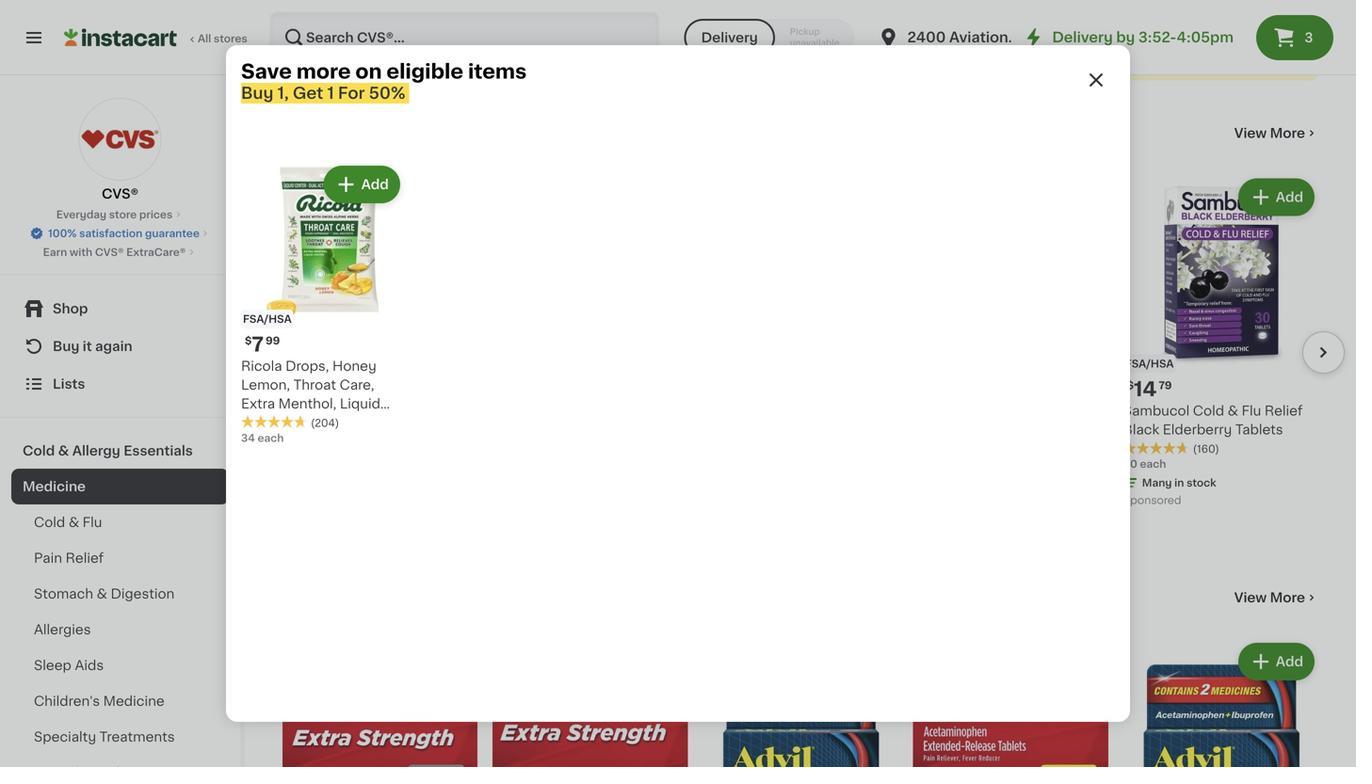 Task type: locate. For each thing, give the bounding box(es) containing it.
50% inside item carousel region
[[371, 407, 395, 417]]

throat down (204)
[[283, 442, 325, 456]]

0 horizontal spatial drops
[[283, 480, 323, 493]]

1 30 from the top
[[1123, 32, 1138, 42]]

ricola up the 34 each
[[241, 360, 282, 373]]

cold for cold & flu
[[34, 516, 65, 529]]

0 vertical spatial care,
[[340, 378, 374, 392]]

extra down buy 1, get 1 for 50%
[[367, 442, 401, 456]]

relief
[[1265, 405, 1303, 418], [66, 552, 104, 565]]

see eligible items for the "90 x 5 mg" button's see eligible items "button"
[[530, 39, 650, 52]]

cold inside "sambucol cold & flu relief black elderberry tablets"
[[1193, 405, 1224, 418]]

0 horizontal spatial extra
[[241, 397, 275, 410]]

items right on
[[402, 58, 440, 71]]

each
[[724, 13, 750, 23], [258, 433, 284, 443], [1140, 459, 1166, 470]]

1 vertical spatial view more link
[[1234, 589, 1319, 608]]

0 vertical spatial drops
[[356, 416, 397, 429]]

0 vertical spatial view more link
[[1234, 124, 1319, 143]]

1 horizontal spatial lemon,
[[421, 423, 470, 437]]

0 horizontal spatial $
[[245, 336, 252, 346]]

see eligible items button down (100)
[[283, 48, 478, 80]]

1 vertical spatial ricola
[[283, 423, 324, 437]]

1 horizontal spatial mg
[[1163, 32, 1180, 42]]

30 inside product group
[[1123, 459, 1138, 470]]

each inside buy 1, get 1 for 50% dialog
[[258, 433, 284, 443]]

drops, inside product group
[[285, 360, 329, 373]]

ct
[[299, 32, 310, 42], [930, 32, 941, 42]]

50% inside save more on eligible items buy 1, get 1 for 50%
[[369, 85, 405, 101]]

children's medicine link
[[11, 684, 229, 720]]

0 horizontal spatial flu
[[83, 516, 102, 529]]

delivery down 120 each
[[701, 31, 758, 44]]

center, down (204)
[[326, 461, 375, 474]]

1 vertical spatial care,
[[329, 442, 364, 456]]

0 vertical spatial ricola
[[241, 360, 282, 373]]

1, up (204)
[[312, 407, 319, 417]]

extra inside product group
[[241, 397, 275, 410]]

1 vertical spatial more
[[1270, 592, 1305, 605]]

see down 120 each
[[741, 39, 766, 52]]

delivery inside delivery button
[[701, 31, 758, 44]]

extra
[[241, 397, 275, 410], [367, 442, 401, 456]]

essentials
[[124, 445, 193, 458]]

earn with cvs® extracare®
[[43, 247, 186, 258]]

0 vertical spatial center,
[[241, 416, 289, 429]]

see eligible items button
[[703, 30, 898, 62], [493, 30, 688, 62], [283, 48, 478, 80], [1123, 48, 1319, 80]]

& right "stomach"
[[97, 588, 107, 601]]

each up many
[[1140, 459, 1166, 470]]

flu
[[1242, 405, 1261, 418], [83, 516, 102, 529]]

0 vertical spatial 1,
[[277, 85, 289, 101]]

$ 7 99 inside buy 1, get 1 for 50% dialog
[[245, 335, 280, 354]]

0 vertical spatial 30
[[1123, 32, 1138, 42]]

3:52-
[[1139, 31, 1177, 44]]

items down "120 each" button
[[822, 39, 861, 52]]

see eligible items button down 4:05pm
[[1123, 48, 1319, 80]]

see eligible items down the "90 x 5 mg" button
[[530, 39, 650, 52]]

eligible down the "90 x 5 mg" button
[[559, 39, 609, 52]]

center, for 7
[[241, 416, 289, 429]]

1 horizontal spatial flu
[[1242, 405, 1261, 418]]

0 vertical spatial wrapped
[[293, 416, 353, 429]]

34
[[241, 433, 255, 443]]

mg right the 5
[[528, 13, 545, 24]]

0 vertical spatial drops,
[[285, 360, 329, 373]]

drops down the 34 each
[[283, 480, 323, 493]]

more for second view more link from the bottom
[[1270, 127, 1305, 140]]

add to cart button
[[344, 180, 472, 214]]

2 30 from the top
[[1123, 459, 1138, 470]]

2 horizontal spatial each
[[1140, 459, 1166, 470]]

menthol, for buy 1, get 1 for 50%
[[404, 442, 462, 456]]

ricola drops, honey lemon, throat care, extra menthol, liquid center, wrapped drops up the 34 each
[[241, 360, 397, 429]]

buy 1, get 1 for 50% dialog
[[226, 45, 1130, 722]]

1 horizontal spatial x
[[1140, 32, 1146, 42]]

1 vertical spatial view
[[1234, 592, 1267, 605]]

in
[[1175, 478, 1184, 488]]

0 horizontal spatial buy
[[53, 340, 79, 353]]

ct right the 45
[[299, 32, 310, 42]]

99 for buy
[[307, 381, 321, 391]]

see down 90 x 5 mg
[[530, 39, 556, 52]]

★★★★★
[[283, 14, 348, 27], [283, 14, 348, 27], [241, 415, 307, 429], [241, 415, 307, 429], [1123, 442, 1189, 455], [1123, 442, 1189, 455]]

$ 7 99 inside item carousel region
[[286, 380, 321, 399]]

0 horizontal spatial wrapped
[[293, 416, 353, 429]]

0 horizontal spatial relief
[[66, 552, 104, 565]]

1 horizontal spatial wrapped
[[378, 461, 438, 474]]

on
[[355, 62, 382, 81]]

delivery
[[1052, 31, 1113, 44], [701, 31, 758, 44]]

get down more
[[293, 85, 323, 101]]

specialty treatments link
[[11, 720, 229, 755]]

0 vertical spatial throat
[[293, 378, 336, 392]]

& inside 'link'
[[58, 445, 69, 458]]

see eligible items down (100)
[[320, 58, 440, 71]]

0 vertical spatial more
[[1270, 127, 1305, 140]]

see for 30 x 10 mg button at the top of page's see eligible items "button"
[[1161, 58, 1187, 71]]

& inside "sambucol cold & flu relief black elderberry tablets"
[[1228, 405, 1238, 418]]

digestion
[[111, 588, 175, 601]]

delivery by 3:52-4:05pm
[[1052, 31, 1234, 44]]

honey for buy 1, get 1 for 50%
[[374, 423, 418, 437]]

x for 90
[[510, 13, 516, 24]]

buy inside save more on eligible items buy 1, get 1 for 50%
[[241, 85, 274, 101]]

0 horizontal spatial 1
[[327, 85, 334, 101]]

cold left allergy in the left bottom of the page
[[23, 445, 55, 458]]

flu up pain relief
[[83, 516, 102, 529]]

flu up the tablets
[[1242, 405, 1261, 418]]

see for the "90 x 5 mg" button's see eligible items "button"
[[530, 39, 556, 52]]

all stores
[[198, 33, 247, 44]]

see eligible items button down the "90 x 5 mg" button
[[493, 30, 688, 62]]

product group inside buy 1, get 1 for 50% dialog
[[241, 162, 404, 446]]

0 horizontal spatial ricola
[[241, 360, 282, 373]]

2 vertical spatial buy
[[288, 407, 309, 417]]

1 horizontal spatial relief
[[1265, 405, 1303, 418]]

throat up buy 1, get 1 for 50%
[[293, 378, 336, 392]]

extra up the 34 each
[[241, 397, 275, 410]]

0 horizontal spatial lemon,
[[241, 378, 290, 392]]

care,
[[340, 378, 374, 392], [329, 442, 364, 456]]

1 vertical spatial center,
[[326, 461, 375, 474]]

specialty
[[34, 731, 96, 744]]

elderberry
[[1163, 423, 1232, 437]]

1 vertical spatial honey
[[374, 423, 418, 437]]

by
[[1116, 31, 1135, 44]]

fsa/hsa
[[243, 314, 292, 324], [284, 359, 333, 369], [1125, 359, 1174, 369]]

drops inside item carousel region
[[283, 480, 323, 493]]

ricola inside product group
[[241, 360, 282, 373]]

flu inside "sambucol cold & flu relief black elderberry tablets"
[[1242, 405, 1261, 418]]

$ 7 99 up the 34 each
[[245, 335, 280, 354]]

1 vertical spatial relief
[[66, 552, 104, 565]]

$ 7 99 up (204)
[[286, 380, 321, 399]]

center,
[[241, 416, 289, 429], [326, 461, 375, 474]]

each for 14
[[1140, 459, 1166, 470]]

liquid inside item carousel region
[[283, 461, 323, 474]]

30 x 10 mg button
[[1123, 0, 1319, 45]]

drops, for buy 1, get 1 for 50%
[[327, 423, 371, 437]]

items down 90
[[468, 62, 527, 81]]

lists
[[53, 378, 85, 391]]

(204)
[[311, 418, 339, 428]]

see down 3:52-
[[1161, 58, 1187, 71]]

earn
[[43, 247, 67, 258]]

1 horizontal spatial 99
[[307, 381, 321, 391]]

medicine up cold & flu
[[23, 480, 86, 494]]

delivery left the by
[[1052, 31, 1113, 44]]

lemon, inside product group
[[241, 378, 290, 392]]

throat inside product group
[[293, 378, 336, 392]]

$ inside buy 1, get 1 for 50% dialog
[[245, 336, 252, 346]]

30 for 30 x 10 mg
[[1123, 32, 1138, 42]]

120
[[703, 13, 721, 23]]

throat for buy 1, get 1 for 50%
[[283, 442, 325, 456]]

1 horizontal spatial ricola
[[283, 423, 324, 437]]

7 inside product group
[[252, 335, 264, 354]]

1,
[[277, 85, 289, 101], [312, 407, 319, 417]]

each inside button
[[724, 13, 750, 23]]

ct right 60
[[930, 32, 941, 42]]

fsa/hsa inside buy 1, get 1 for 50% dialog
[[243, 314, 292, 324]]

1 horizontal spatial 1
[[344, 407, 348, 417]]

mg right 10 at top right
[[1163, 32, 1180, 42]]

drops inside product group
[[356, 416, 397, 429]]

30 left 10 at top right
[[1123, 32, 1138, 42]]

0 vertical spatial flu
[[1242, 405, 1261, 418]]

ricola drops, honey lemon, throat care, extra menthol, liquid center, wrapped drops for buy 1, get 1 for 50%
[[283, 423, 470, 493]]

x
[[510, 13, 516, 24], [1140, 32, 1146, 42]]

5
[[518, 13, 525, 24]]

see eligible items button down "120 each" button
[[703, 30, 898, 62]]

items inside save more on eligible items buy 1, get 1 for 50%
[[468, 62, 527, 81]]

center, up the 34 each
[[241, 416, 289, 429]]

0 horizontal spatial medicine
[[23, 480, 86, 494]]

drops for 7
[[356, 416, 397, 429]]

2 ct from the left
[[930, 32, 941, 42]]

1 vertical spatial buy
[[53, 340, 79, 353]]

items for 30 x 10 mg button at the top of page
[[1243, 58, 1281, 71]]

99
[[266, 336, 280, 346], [307, 381, 321, 391]]

eligible down (100)
[[349, 58, 399, 71]]

relief up the tablets
[[1265, 405, 1303, 418]]

mg for 30 x 10 mg
[[1163, 32, 1180, 42]]

1 vertical spatial 30
[[1123, 459, 1138, 470]]

instacart logo image
[[64, 26, 177, 49]]

lemon, inside item carousel region
[[421, 423, 470, 437]]

7 up buy 1, get 1 for 50%
[[293, 380, 305, 399]]

1 vertical spatial get
[[322, 407, 341, 417]]

mg
[[528, 13, 545, 24], [1163, 32, 1180, 42]]

1 vertical spatial drops,
[[327, 423, 371, 437]]

1 horizontal spatial drops
[[356, 416, 397, 429]]

cold inside "cold & flu" link
[[34, 516, 65, 529]]

1 horizontal spatial each
[[724, 13, 750, 23]]

add button inside buy 1, get 1 for 50% dialog
[[325, 168, 398, 202]]

99 inside item carousel region
[[307, 381, 321, 391]]

honey inside item carousel region
[[374, 423, 418, 437]]

2 horizontal spatial $
[[1127, 381, 1134, 391]]

3 button
[[1256, 15, 1334, 60]]

1 horizontal spatial $ 7 99
[[286, 380, 321, 399]]

2 more from the top
[[1270, 592, 1305, 605]]

fsa/hsa for buy 1, get 1 for 50%
[[284, 359, 333, 369]]

100%
[[48, 228, 77, 239]]

fsa/hsa for 14
[[1125, 359, 1174, 369]]

menthol, for 7
[[278, 397, 336, 410]]

1 horizontal spatial delivery
[[1052, 31, 1113, 44]]

medicine up treatments
[[103, 695, 165, 708]]

get inside save more on eligible items buy 1, get 1 for 50%
[[293, 85, 323, 101]]

throat inside item carousel region
[[283, 442, 325, 456]]

None search field
[[269, 11, 660, 64]]

center, inside item carousel region
[[326, 461, 375, 474]]

eligible
[[770, 39, 819, 52], [559, 39, 609, 52], [349, 58, 399, 71], [1190, 58, 1240, 71], [387, 62, 463, 81]]

medicine
[[23, 480, 86, 494], [103, 695, 165, 708]]

see inside product group
[[320, 58, 346, 71]]

$
[[245, 336, 252, 346], [286, 381, 293, 391], [1127, 381, 1134, 391]]

$ inside $ 14 79
[[1127, 381, 1134, 391]]

0 vertical spatial lemon,
[[241, 378, 290, 392]]

0 horizontal spatial 7
[[252, 335, 264, 354]]

&
[[1228, 405, 1238, 418], [58, 445, 69, 458], [69, 516, 79, 529], [97, 588, 107, 601]]

mg for 90 x 5 mg
[[528, 13, 545, 24]]

ricola down buy 1, get 1 for 50%
[[283, 423, 324, 437]]

eligible for 30 x 10 mg button at the top of page
[[1190, 58, 1240, 71]]

care, down (204)
[[329, 442, 364, 456]]

add
[[361, 178, 389, 191], [383, 191, 411, 204], [1276, 191, 1303, 204], [1276, 656, 1303, 669]]

1 vertical spatial wrapped
[[378, 461, 438, 474]]

0 horizontal spatial liquid
[[283, 461, 323, 474]]

menthol, inside product group
[[278, 397, 336, 410]]

drops, up buy 1, get 1 for 50%
[[285, 360, 329, 373]]

1 horizontal spatial center,
[[326, 461, 375, 474]]

see left on
[[320, 58, 346, 71]]

stomach & digestion
[[34, 588, 175, 601]]

extra for buy 1, get 1 for 50%
[[367, 442, 401, 456]]

& up the tablets
[[1228, 405, 1238, 418]]

0 vertical spatial 1
[[327, 85, 334, 101]]

7 for ricola
[[252, 335, 264, 354]]

drops right (204)
[[356, 416, 397, 429]]

100% satisfaction guarantee
[[48, 228, 200, 239]]

7 up the 34 each
[[252, 335, 264, 354]]

buy inside item carousel region
[[288, 407, 309, 417]]

each right 34
[[258, 433, 284, 443]]

0 horizontal spatial 99
[[266, 336, 280, 346]]

sponsored badge image
[[1123, 496, 1180, 507]]

0 horizontal spatial mg
[[528, 13, 545, 24]]

1 vertical spatial 99
[[307, 381, 321, 391]]

1 vertical spatial extra
[[367, 442, 401, 456]]

get up (204)
[[322, 407, 341, 417]]

0 vertical spatial liquid
[[340, 397, 380, 410]]

0 vertical spatial honey
[[332, 360, 376, 373]]

buy it again
[[53, 340, 132, 353]]

see eligible items down "120 each" button
[[741, 39, 861, 52]]

30 inside button
[[1123, 32, 1138, 42]]

delivery inside 'delivery by 3:52-4:05pm' 'link'
[[1052, 31, 1113, 44]]

0 vertical spatial menthol,
[[278, 397, 336, 410]]

120 each
[[703, 13, 750, 23]]

sleep
[[34, 659, 71, 672]]

ct for 45 ct
[[299, 32, 310, 42]]

ricola for 7
[[241, 360, 282, 373]]

delivery for delivery
[[701, 31, 758, 44]]

& up pain relief
[[69, 516, 79, 529]]

1, inside item carousel region
[[312, 407, 319, 417]]

again
[[95, 340, 132, 353]]

cold inside cold & allergy essentials 'link'
[[23, 445, 55, 458]]

cvs® up everyday store prices link
[[102, 187, 138, 201]]

eligible for "120 each" button
[[770, 39, 819, 52]]

45
[[283, 32, 297, 42]]

wrapped inside product group
[[293, 416, 353, 429]]

1 horizontal spatial 1,
[[312, 407, 319, 417]]

1 vertical spatial throat
[[283, 442, 325, 456]]

x left 10 at top right
[[1140, 32, 1146, 42]]

for inside save more on eligible items buy 1, get 1 for 50%
[[338, 85, 365, 101]]

1 vertical spatial view more
[[1234, 592, 1305, 605]]

0 horizontal spatial each
[[258, 433, 284, 443]]

30 down black
[[1123, 459, 1138, 470]]

x left the 5
[[510, 13, 516, 24]]

0 vertical spatial 99
[[266, 336, 280, 346]]

cvs® down satisfaction
[[95, 247, 124, 258]]

7
[[252, 335, 264, 354], [293, 380, 305, 399]]

drops, for 7
[[285, 360, 329, 373]]

center, inside product group
[[241, 416, 289, 429]]

it
[[83, 340, 92, 353]]

7 inside item carousel region
[[293, 380, 305, 399]]

1 vertical spatial 7
[[293, 380, 305, 399]]

1 inside save more on eligible items buy 1, get 1 for 50%
[[327, 85, 334, 101]]

ct inside button
[[930, 32, 941, 42]]

care, inside product group
[[340, 378, 374, 392]]

see eligible items button for "120 each" button
[[703, 30, 898, 62]]

99 for ricola
[[266, 336, 280, 346]]

drops, down buy 1, get 1 for 50%
[[327, 423, 371, 437]]

ricola drops, honey lemon, throat care, extra menthol, liquid center, wrapped drops inside product group
[[241, 360, 397, 429]]

cold for cold & allergy essentials
[[23, 445, 55, 458]]

product group containing ★★★★★
[[283, 0, 478, 80]]

& for stomach & digestion
[[97, 588, 107, 601]]

2 horizontal spatial buy
[[288, 407, 309, 417]]

90 x 5 mg button
[[493, 0, 688, 26]]

$ 14 79
[[1127, 380, 1172, 399]]

99 inside product group
[[266, 336, 280, 346]]

2 view more link from the top
[[1234, 589, 1319, 608]]

1 horizontal spatial medicine
[[103, 695, 165, 708]]

product group
[[283, 0, 478, 80], [493, 0, 688, 62], [703, 0, 898, 62], [913, 0, 1108, 80], [1123, 0, 1319, 80], [241, 162, 404, 446], [283, 175, 478, 545], [1123, 175, 1319, 512], [1123, 640, 1319, 768]]

eligible down "120 each" button
[[770, 39, 819, 52]]

extra inside item carousel region
[[367, 442, 401, 456]]

0 vertical spatial view
[[1234, 127, 1267, 140]]

1 vertical spatial lemon,
[[421, 423, 470, 437]]

1 ct from the left
[[299, 32, 310, 42]]

item carousel region
[[283, 167, 1345, 557]]

1 more from the top
[[1270, 127, 1305, 140]]

2 vertical spatial each
[[1140, 459, 1166, 470]]

items down the "90 x 5 mg" button
[[612, 39, 650, 52]]

1 vertical spatial for
[[351, 407, 368, 417]]

1, inside save more on eligible items buy 1, get 1 for 50%
[[277, 85, 289, 101]]

buy for buy 1, get 1 for 50%
[[288, 407, 309, 417]]

1 horizontal spatial menthol,
[[404, 442, 462, 456]]

for
[[338, 85, 365, 101], [351, 407, 368, 417]]

items down 30 x 10 mg button at the top of page
[[1243, 58, 1281, 71]]

0 vertical spatial medicine
[[23, 480, 86, 494]]

0 horizontal spatial 1,
[[277, 85, 289, 101]]

shop link
[[11, 290, 229, 328]]

care, up buy 1, get 1 for 50%
[[340, 378, 374, 392]]

0 horizontal spatial x
[[510, 13, 516, 24]]

see eligible items inside product group
[[320, 58, 440, 71]]

honey inside product group
[[332, 360, 376, 373]]

menthol, inside item carousel region
[[404, 442, 462, 456]]

relief inside "sambucol cold & flu relief black elderberry tablets"
[[1265, 405, 1303, 418]]

0 vertical spatial $ 7 99
[[245, 335, 280, 354]]

100% satisfaction guarantee button
[[29, 222, 211, 241]]

1 vertical spatial 1
[[344, 407, 348, 417]]

ricola inside item carousel region
[[283, 423, 324, 437]]

relief right pain
[[66, 552, 104, 565]]

see eligible items down 4:05pm
[[1161, 58, 1281, 71]]

care, inside item carousel region
[[329, 442, 364, 456]]

honey down buy 1, get 1 for 50%
[[374, 423, 418, 437]]

fsa/hsa for 7
[[243, 314, 292, 324]]

add button for product group within buy 1, get 1 for 50% dialog
[[325, 168, 398, 202]]

medicine link
[[11, 469, 229, 505]]

buy for buy it again
[[53, 340, 79, 353]]

0 horizontal spatial $ 7 99
[[245, 335, 280, 354]]

0 vertical spatial 50%
[[369, 85, 405, 101]]

ricola drops, honey lemon, throat care, extra menthol, liquid center, wrapped drops down buy 1, get 1 for 50%
[[283, 423, 470, 493]]

see eligible items for see eligible items "button" below (100)
[[320, 58, 440, 71]]

ricola
[[241, 360, 282, 373], [283, 423, 324, 437]]

honey up buy 1, get 1 for 50%
[[332, 360, 376, 373]]

liquid inside buy 1, get 1 for 50% dialog
[[340, 397, 380, 410]]

1 vertical spatial 50%
[[371, 407, 395, 417]]

1 horizontal spatial extra
[[367, 442, 401, 456]]

drops for buy 1, get 1 for 50%
[[283, 480, 323, 493]]

store
[[109, 210, 137, 220]]

0 vertical spatial 7
[[252, 335, 264, 354]]

1 vertical spatial x
[[1140, 32, 1146, 42]]

0 vertical spatial x
[[510, 13, 516, 24]]

1 view from the top
[[1234, 127, 1267, 140]]

0 vertical spatial each
[[724, 13, 750, 23]]

lemon, for buy 1, get 1 for 50%
[[421, 423, 470, 437]]

0 vertical spatial view more
[[1234, 127, 1305, 140]]

0 horizontal spatial delivery
[[701, 31, 758, 44]]

1 vertical spatial cold
[[23, 445, 55, 458]]

throat
[[293, 378, 336, 392], [283, 442, 325, 456]]

wrapped for buy 1, get 1 for 50%
[[378, 461, 438, 474]]

& left allergy in the left bottom of the page
[[58, 445, 69, 458]]

each inside item carousel region
[[1140, 459, 1166, 470]]

each right 120
[[724, 13, 750, 23]]

see eligible items
[[741, 39, 861, 52], [530, 39, 650, 52], [320, 58, 440, 71], [1161, 58, 1281, 71]]

1 horizontal spatial 7
[[293, 380, 305, 399]]

0 vertical spatial get
[[293, 85, 323, 101]]

eligible right on
[[387, 62, 463, 81]]

1, down save
[[277, 85, 289, 101]]

1 vertical spatial liquid
[[283, 461, 323, 474]]

1 vertical spatial menthol,
[[404, 442, 462, 456]]

dr
[[1012, 31, 1029, 44]]

wrapped inside item carousel region
[[378, 461, 438, 474]]

drops, inside item carousel region
[[327, 423, 371, 437]]

ricola drops, honey lemon, throat care, extra menthol, liquid center, wrapped drops inside item carousel region
[[283, 423, 470, 493]]

cold up elderberry
[[1193, 405, 1224, 418]]

view more link
[[1234, 124, 1319, 143], [1234, 589, 1319, 608]]

cold up pain
[[34, 516, 65, 529]]

eligible down 4:05pm
[[1190, 58, 1240, 71]]

1 horizontal spatial $
[[286, 381, 293, 391]]

$ for ricola drops, honey lemon, throat care, extra menthol, liquid center, wrapped drops
[[245, 336, 252, 346]]



Task type: vqa. For each thing, say whether or not it's contained in the screenshot.
THE $35, associated with Multi
no



Task type: describe. For each thing, give the bounding box(es) containing it.
2400 aviation dr button
[[877, 11, 1029, 64]]

extra for 7
[[241, 397, 275, 410]]

center, for buy 1, get 1 for 50%
[[326, 461, 375, 474]]

7 for buy
[[293, 380, 305, 399]]

cold & allergy essentials
[[23, 445, 193, 458]]

liquid for 7
[[340, 397, 380, 410]]

60 ct button
[[913, 0, 1108, 45]]

stores
[[214, 33, 247, 44]]

lemon, for 7
[[241, 378, 290, 392]]

earn with cvs® extracare® link
[[43, 245, 197, 260]]

& for cold & allergy essentials
[[58, 445, 69, 458]]

with
[[70, 247, 92, 258]]

sleep aids
[[34, 659, 104, 672]]

x for 30
[[1140, 32, 1146, 42]]

45 ct
[[283, 32, 310, 42]]

lists link
[[11, 365, 229, 403]]

1 vertical spatial medicine
[[103, 695, 165, 708]]

sambucol cold & flu relief black elderberry tablets
[[1123, 405, 1303, 437]]

items for the "90 x 5 mg" button
[[612, 39, 650, 52]]

everyday store prices
[[56, 210, 173, 220]]

product group containing 60 ct
[[913, 0, 1108, 80]]

cold & flu
[[34, 516, 102, 529]]

cold & flu link
[[11, 505, 229, 541]]

2 view more from the top
[[1234, 592, 1305, 605]]

30 x 10 mg
[[1123, 32, 1180, 42]]

30 for 30 each
[[1123, 459, 1138, 470]]

tablets
[[1236, 423, 1283, 437]]

ct for 60 ct
[[930, 32, 941, 42]]

prices
[[139, 210, 173, 220]]

everyday store prices link
[[56, 207, 184, 222]]

1 vertical spatial cvs®
[[95, 247, 124, 258]]

children's medicine
[[34, 695, 165, 708]]

to
[[414, 191, 428, 204]]

10
[[1149, 32, 1161, 42]]

specialty treatments
[[34, 731, 175, 744]]

1 view more link from the top
[[1234, 124, 1319, 143]]

eligible inside save more on eligible items buy 1, get 1 for 50%
[[387, 62, 463, 81]]

honey for 7
[[332, 360, 376, 373]]

guarantee
[[145, 228, 200, 239]]

get inside item carousel region
[[322, 407, 341, 417]]

more
[[296, 62, 351, 81]]

allergy
[[72, 445, 120, 458]]

$ 7 99 for ricola
[[245, 335, 280, 354]]

more for 2nd view more link from the top
[[1270, 592, 1305, 605]]

product group containing 14
[[1123, 175, 1319, 512]]

$ for buy 1, get 1 for 50%
[[286, 381, 293, 391]]

allergies
[[34, 623, 91, 637]]

120 each button
[[703, 0, 898, 26]]

eligible for the "90 x 5 mg" button
[[559, 39, 609, 52]]

see eligible items for see eligible items "button" associated with "120 each" button
[[741, 39, 861, 52]]

buy it again link
[[11, 328, 229, 365]]

cart
[[431, 191, 459, 204]]

extracare®
[[126, 247, 186, 258]]

product group containing add
[[1123, 640, 1319, 768]]

add to cart
[[383, 191, 459, 204]]

add button for product group containing add
[[1240, 645, 1313, 679]]

eligible inside product group
[[349, 58, 399, 71]]

save more on eligible items buy 1, get 1 for 50%
[[241, 62, 527, 101]]

pain relief link
[[11, 541, 229, 576]]

treatments
[[100, 731, 175, 744]]

see eligible items button for 30 x 10 mg button at the top of page
[[1123, 48, 1319, 80]]

1 inside item carousel region
[[344, 407, 348, 417]]

add inside buy 1, get 1 for 50% dialog
[[361, 178, 389, 191]]

1 view more from the top
[[1234, 127, 1305, 140]]

cvs® link
[[79, 98, 162, 203]]

90
[[493, 13, 507, 24]]

ricola for buy 1, get 1 for 50%
[[283, 423, 324, 437]]

stomach
[[34, 588, 93, 601]]

& for cold & flu
[[69, 516, 79, 529]]

satisfaction
[[79, 228, 142, 239]]

throat for 7
[[293, 378, 336, 392]]

2400
[[907, 31, 946, 44]]

14
[[1134, 380, 1157, 399]]

1 vertical spatial flu
[[83, 516, 102, 529]]

2400 aviation dr
[[907, 31, 1029, 44]]

delivery button
[[684, 19, 775, 57]]

medicine inside 'link'
[[23, 480, 86, 494]]

items inside product group
[[402, 58, 440, 71]]

pain relief
[[34, 552, 104, 565]]

delivery by 3:52-4:05pm link
[[1022, 26, 1234, 49]]

see eligible items button for the "90 x 5 mg" button
[[493, 30, 688, 62]]

pain
[[34, 552, 62, 565]]

buy 1, get 1 for 50%
[[288, 407, 395, 417]]

service type group
[[684, 19, 855, 57]]

care, for buy 1, get 1 for 50%
[[329, 442, 364, 456]]

all stores link
[[64, 11, 249, 64]]

each for 7
[[258, 433, 284, 443]]

ricola drops, honey lemon, throat care, extra menthol, liquid center, wrapped drops for 7
[[241, 360, 397, 429]]

$ for sambucol cold & flu relief black elderberry tablets
[[1127, 381, 1134, 391]]

60 ct
[[913, 32, 941, 42]]

items for "120 each" button
[[822, 39, 861, 52]]

79
[[1159, 381, 1172, 391]]

save
[[241, 62, 292, 81]]

see for see eligible items "button" below (100)
[[320, 58, 346, 71]]

4:05pm
[[1177, 31, 1234, 44]]

0 vertical spatial cvs®
[[102, 187, 138, 201]]

90 x 5 mg
[[493, 13, 545, 24]]

aids
[[75, 659, 104, 672]]

sleep aids link
[[11, 648, 229, 684]]

see eligible items for 30 x 10 mg button at the top of page's see eligible items "button"
[[1161, 58, 1281, 71]]

all
[[198, 33, 211, 44]]

many
[[1142, 478, 1172, 488]]

care, for 7
[[340, 378, 374, 392]]

(160)
[[1193, 444, 1219, 455]]

allergies link
[[11, 612, 229, 648]]

black
[[1123, 423, 1160, 437]]

many in stock
[[1142, 478, 1217, 488]]

sambucol
[[1123, 405, 1190, 418]]

liquid for buy 1, get 1 for 50%
[[283, 461, 323, 474]]

shop
[[53, 302, 88, 316]]

cold & allergy essentials link
[[11, 433, 229, 469]]

add inside button
[[383, 191, 411, 204]]

2 view from the top
[[1234, 592, 1267, 605]]

$ 7 99 for buy
[[286, 380, 321, 399]]

stomach & digestion link
[[11, 576, 229, 612]]

wrapped for 7
[[293, 416, 353, 429]]

for inside item carousel region
[[351, 407, 368, 417]]

aviation
[[949, 31, 1008, 44]]

everyday
[[56, 210, 107, 220]]

delivery for delivery by 3:52-4:05pm
[[1052, 31, 1113, 44]]

30 each
[[1123, 459, 1166, 470]]

cvs® logo image
[[79, 98, 162, 181]]

60
[[913, 32, 928, 42]]

children's
[[34, 695, 100, 708]]

(100)
[[352, 17, 379, 27]]

see for see eligible items "button" associated with "120 each" button
[[741, 39, 766, 52]]



